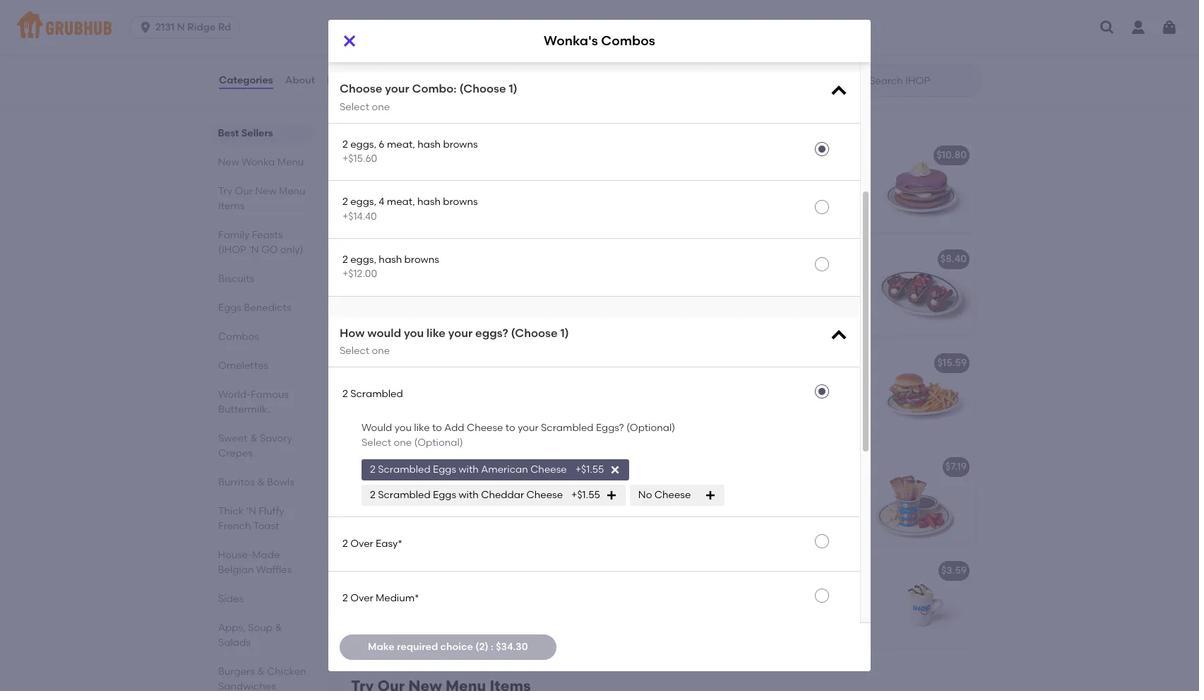 Task type: describe. For each thing, give the bounding box(es) containing it.
topping, inside warm and flaky buttermilk biscuit split and filled with creamy cheesecake mousse, a mixed berry topping, topped with purple cream cheese icing and powdered sugar.
[[363, 420, 403, 432]]

you inside how would you like your eggs? (choose 1) select one
[[404, 326, 424, 340]]

wonka's perfectly purple pancakes - (short stack) image
[[553, 244, 659, 336]]

house-made belgian waffles
[[218, 549, 292, 576]]

cheesecake for four purple buttermilk pancakes layered with creamy cheesecake mousse & topped with purple cream cheese icing, whipped topping and gold glitter sugar.
[[779, 184, 837, 196]]

cheese for american
[[531, 463, 567, 475]]

$7.19 for willy's jr. french toast dippers image
[[946, 461, 967, 473]]

4
[[379, 196, 385, 208]]

whipped inside 'four purple buttermilk pancakes layered with creamy cheesecake mousse & topped with purple cream cheese icing, whipped topping and gold glitter sugar.'
[[744, 212, 786, 224]]

glitter inside two purple buttermilk pancakes layered with creamy cheesecake mousse & topped with purple cream cheese icing, whipped topping and gold glitter sugar.
[[386, 331, 415, 343]]

0 vertical spatial daydream
[[346, 27, 396, 39]]

chicken
[[267, 666, 306, 678]]

hash inside 2 eggs, 6 meat, hash browns +$15.60
[[418, 138, 441, 150]]

salads
[[218, 637, 251, 649]]

2 chocolate from the left
[[879, 565, 930, 577]]

'n inside family feasts (ihop 'n go only)
[[249, 244, 259, 256]]

four purple buttermilk pancakes layered with creamy cheesecake mousse & topped with purple cream cheese icing, whipped topping and gold glitter sugar.
[[679, 169, 853, 239]]

one inside 'would you like to add cheese to your scrambled eggs? (optional) select one (optional)'
[[394, 437, 412, 449]]

burgers
[[218, 666, 255, 678]]

world-famous buttermilk pancakes tab
[[218, 387, 307, 430]]

sides tab
[[218, 591, 307, 606]]

sugar. inside two purple buttermilk pancakes layered with creamy cheesecake mousse & topped with purple cream cheese icing, whipped topping and gold glitter sugar.
[[417, 331, 446, 343]]

categories
[[219, 74, 273, 86]]

flavored for strawberry
[[433, 585, 473, 597]]

icing, for two
[[399, 316, 425, 328]]

topping, for scrumdiddlyumptious strawberry hot chocolate
[[407, 614, 447, 626]]

house-
[[218, 549, 253, 561]]

gold down scrumdiddlyumptious jr. strawberry hot chocolate
[[783, 628, 804, 640]]

$8.40
[[941, 253, 967, 265]]

2 for 2 eggs, hash browns +$12.00
[[343, 254, 348, 266]]

pancakes for four purple buttermilk pancakes layered with creamy cheesecake mousse & topped with purple cream cheese icing, whipped topping and gold glitter sugar.
[[802, 149, 850, 161]]

cheese for four purple buttermilk pancakes layered with creamy cheesecake mousse & topped with purple cream cheese icing, whipped topping and gold glitter sugar.
[[679, 212, 714, 224]]

pancakes for two purple buttermilk pancakes layered with creamy cheesecake mousse & topped with purple cream cheese icing, whipped topping and gold glitter sugar.
[[485, 253, 533, 265]]

1) inside how would you like your eggs? (choose 1) select one
[[561, 326, 569, 340]]

purple down wonka's perfectly purple pancakes - (full stack)
[[788, 198, 819, 210]]

entrées,
[[466, 169, 505, 181]]

big
[[681, 28, 697, 40]]

biscuit
[[492, 377, 524, 389]]

strawberry for scrumdiddlyumptious strawberry hot chocolate
[[363, 599, 414, 611]]

& inside two purple buttermilk pancakes layered with creamy cheesecake mousse & topped with purple cream cheese icing, whipped topping and gold glitter sugar.
[[402, 302, 409, 314]]

thick 'n fluffy french toast tab
[[218, 504, 307, 534]]

- for (short
[[535, 253, 540, 265]]

2131
[[156, 21, 175, 33]]

meat
[[417, 184, 442, 196]]

cheese for two purple buttermilk pancakes layered with creamy cheesecake mousse & topped with purple cream cheese icing, whipped topping and gold glitter sugar.
[[363, 316, 397, 328]]

sausage
[[363, 510, 403, 522]]

how
[[340, 326, 365, 340]]

scrumdiddlyumptious for scrumdiddlyumptious jr. strawberry hot chocolate
[[679, 565, 786, 577]]

eggs, for +$14.40
[[351, 196, 377, 208]]

your inside how would you like your eggs? (choose 1) select one
[[449, 326, 473, 340]]

select inside how would you like your eggs? (choose 1) select one
[[340, 345, 370, 357]]

try our new menu items tab
[[218, 184, 307, 213]]

2 eggs, 6 meat, hash browns +$15.60
[[343, 138, 478, 165]]

go
[[261, 244, 278, 256]]

(short
[[542, 253, 571, 265]]

$3.59
[[942, 565, 967, 577]]

cheesecake for two purple buttermilk pancakes layered with creamy cheesecake mousse & topped with purple cream cheese icing, whipped topping and gold glitter sugar.
[[462, 288, 520, 300]]

french inside the thick 'n fluffy french toast
[[218, 520, 251, 532]]

new wonka menu inside tab
[[218, 156, 304, 168]]

items
[[218, 200, 245, 212]]

0 vertical spatial (optional)
[[627, 422, 676, 434]]

one inside how would you like your eggs? (choose 1) select one
[[372, 345, 390, 357]]

0 vertical spatial wonka's combos
[[544, 33, 656, 49]]

2 for 2 over medium*
[[343, 592, 348, 604]]

scrambled for 2 scrambled
[[351, 388, 403, 400]]

menu inside new wonka menu tab
[[278, 156, 304, 168]]

& inside 'four purple buttermilk pancakes layered with creamy cheesecake mousse & topped with purple cream cheese icing, whipped topping and gold glitter sugar.'
[[718, 198, 726, 210]]

no cheese
[[639, 489, 691, 501]]

burger
[[773, 357, 805, 369]]

willy's jr. french toast dippers image
[[870, 452, 976, 544]]

select inside choose your combo: (choose 1) select one
[[340, 101, 370, 113]]

pancakes for four purple buttermilk pancakes layered with creamy cheesecake mousse & topped with purple cream cheese icing, whipped topping and gold glitter sugar.
[[787, 169, 834, 181]]

like inside 'would you like to add cheese to your scrambled eggs? (optional) select one (optional)'
[[414, 422, 430, 434]]

1 to from the left
[[432, 422, 442, 434]]

belgian
[[218, 564, 254, 576]]

layered for two
[[363, 288, 398, 300]]

waffles
[[257, 564, 292, 576]]

scrambled
[[363, 495, 414, 507]]

strawberry for scrumdiddlyumptious jr. strawberry hot chocolate
[[679, 599, 730, 611]]

paired
[[507, 169, 539, 181]]

purple right two
[[384, 273, 415, 285]]

scrumdiddlyumptious strawberry hot chocolate
[[363, 565, 599, 577]]

1 vertical spatial biscuit
[[444, 357, 477, 369]]

+$1.55 for 2 scrambled eggs with cheddar cheese
[[572, 489, 601, 501]]

burritos
[[218, 476, 255, 488]]

cheese right no
[[655, 489, 691, 501]]

1 vertical spatial (optional)
[[414, 437, 463, 449]]

topped down scrumdiddlyumptious strawberry hot chocolate
[[447, 599, 482, 611]]

$7.19 for jr. magical breakfast medley image
[[626, 461, 647, 473]]

crepes
[[218, 447, 253, 459]]

wonka's perfectly purple pancakes - (short stack)
[[363, 253, 605, 265]]

family feasts (ihop 'n go only) tab
[[218, 228, 307, 257]]

original
[[365, 28, 404, 40]]

browns inside 2 eggs, hash browns +$12.00
[[405, 254, 439, 266]]

$14.39
[[681, 45, 711, 57]]

friendly
[[443, 28, 481, 40]]

cream for two purple buttermilk pancakes layered with creamy cheesecake mousse & topped with purple cream cheese icing, whipped topping and gold glitter sugar.
[[505, 302, 537, 314]]

gold inside two purple buttermilk pancakes layered with creamy cheesecake mousse & topped with purple cream cheese icing, whipped topping and gold glitter sugar.
[[363, 331, 384, 343]]

fluffy
[[259, 505, 284, 517]]

omelettes
[[218, 360, 268, 372]]

$4.79
[[626, 565, 651, 577]]

glitter inside 'four purple buttermilk pancakes layered with creamy cheesecake mousse & topped with purple cream cheese icing, whipped topping and gold glitter sugar.'
[[703, 227, 731, 239]]

daydream berry biscuit image
[[553, 348, 659, 440]]

reviews button
[[327, 55, 367, 106]]

buttermilk inside warm and flaky buttermilk biscuit split and filled with creamy cheesecake mousse, a mixed berry topping, topped with purple cream cheese icing and powdered sugar.
[[441, 377, 490, 389]]

a down scrumdiddlyumptious jr. strawberry hot chocolate
[[766, 614, 772, 626]]

+
[[711, 45, 717, 57]]

2 for 2 eggs, 4 meat, hash browns +$14.40
[[343, 196, 348, 208]]

search icon image
[[847, 72, 864, 89]]

and inside sliced french toast with a side of strawberries, banana and chocolate dipping sauce.
[[784, 495, 803, 507]]

try
[[218, 185, 232, 197]]

topping for two purple buttermilk pancakes layered with creamy cheesecake mousse & topped with purple cream cheese icing, whipped topping and gold glitter sugar.
[[472, 316, 509, 328]]

whipped inside two purple buttermilk pancakes layered with creamy cheesecake mousse & topped with purple cream cheese icing, whipped topping and gold glitter sugar.
[[427, 316, 469, 328]]

0 horizontal spatial wonka's combos
[[363, 149, 447, 161]]

2 for 2 over easy*
[[343, 538, 348, 550]]

perfectly for two
[[406, 253, 449, 265]]

and inside 'four purple buttermilk pancakes layered with creamy cheesecake mousse & topped with purple cream cheese icing, whipped topping and gold glitter sugar.'
[[828, 212, 847, 224]]

big brunch
[[681, 28, 734, 40]]

would you like to add cheese to your scrambled eggs? (optional) select one (optional)
[[362, 422, 676, 449]]

0 vertical spatial combos
[[602, 33, 656, 49]]

wonka down combo:
[[388, 107, 440, 125]]

and inside enjoy our new wonka entrées, paired with eggs*, meat and hash browns.
[[445, 184, 464, 196]]

of for scrumdiddlyumptious jr. strawberry hot chocolate
[[807, 614, 817, 626]]

family feasts (ihop 'n go only)
[[218, 229, 304, 256]]

jr. magical breakfast medley
[[363, 461, 503, 473]]

'n inside the thick 'n fluffy french toast
[[246, 505, 256, 517]]

purple right four
[[703, 169, 734, 181]]

medium*
[[376, 592, 419, 604]]

of inside sliced french toast with a side of strawberries, banana and chocolate dipping sauce.
[[826, 481, 836, 493]]

topped inside two purple buttermilk pancakes layered with creamy cheesecake mousse & topped with purple cream cheese icing, whipped topping and gold glitter sugar.
[[412, 302, 447, 314]]

try our new menu items
[[218, 185, 306, 212]]

strawberries,
[[679, 495, 741, 507]]

0 vertical spatial daydream berry biscuit
[[346, 27, 458, 39]]

rd
[[218, 21, 231, 33]]

0 vertical spatial biscuit
[[426, 27, 458, 39]]

with inside enjoy our new wonka entrées, paired with eggs*, meat and hash browns.
[[363, 184, 383, 196]]

choice
[[441, 641, 473, 653]]

house-made belgian waffles tab
[[218, 548, 307, 577]]

gluten-
[[406, 28, 443, 40]]

1) inside choose your combo: (choose 1) select one
[[509, 82, 518, 95]]

buttermilk for four
[[736, 169, 785, 181]]

burgers & chicken sandwiches tab
[[218, 664, 307, 691]]

mousse for two
[[363, 302, 399, 314]]

best sellers tab
[[218, 126, 307, 141]]

ridge
[[187, 21, 216, 33]]

new inside try our new menu items
[[255, 185, 277, 197]]

topped inside 'four purple buttermilk pancakes layered with creamy cheesecake mousse & topped with purple cream cheese icing, whipped topping and gold glitter sugar.'
[[728, 198, 764, 210]]

1 horizontal spatial combos
[[406, 149, 447, 161]]

banana
[[743, 495, 781, 507]]

would
[[362, 422, 392, 434]]

cheese for cheddar
[[527, 489, 563, 501]]

sauce for strawberry
[[414, 628, 443, 640]]

main navigation navigation
[[0, 0, 1200, 55]]

purple up 'eggs?'
[[472, 302, 503, 314]]

new wonka menu tab
[[218, 155, 307, 170]]

1 right egg,
[[440, 495, 444, 507]]

eggs*,
[[385, 184, 414, 196]]

scrambled for 2 scrambled eggs with cheddar cheese
[[378, 489, 431, 501]]

purple inside the 1 wonka's perfectly purple pancake, 1 scrambled egg, 1 bacon strip and 1 sausage link
[[455, 481, 486, 493]]

eggs, inside 2 eggs, hash browns +$12.00
[[351, 254, 377, 266]]

scrambled inside 'would you like to add cheese to your scrambled eggs? (optional) select one (optional)'
[[541, 422, 594, 434]]

sweet
[[218, 432, 248, 444]]

0 vertical spatial berry
[[399, 27, 424, 39]]

with inside sliced french toast with a side of strawberries, banana and chocolate dipping sauce.
[[773, 481, 793, 493]]

1 vertical spatial berry
[[416, 357, 442, 369]]

magical
[[377, 461, 417, 473]]

cheese inside warm and flaky buttermilk biscuit split and filled with creamy cheesecake mousse, a mixed berry topping, topped with purple cream cheese icing and powdered sugar.
[[363, 434, 397, 446]]

eggs, for +$15.60
[[351, 138, 377, 150]]

would
[[368, 326, 401, 340]]

2 eggs, hash browns +$12.00
[[343, 254, 439, 280]]

world-famous buttermilk pancakes sweet & savory crepes
[[218, 389, 292, 459]]

wonka's perfectly purple pancakes - (full stack)
[[679, 149, 913, 161]]

sliced
[[679, 481, 708, 493]]

1 right pancake,
[[535, 481, 539, 493]]

6
[[379, 138, 385, 150]]

over for easy*
[[351, 538, 374, 550]]

new inside tab
[[218, 156, 240, 168]]

link
[[406, 510, 422, 522]]

sauce for jr.
[[730, 628, 759, 640]]

svg image inside main navigation navigation
[[1162, 19, 1179, 36]]

original gluten-friendly pancakes... $11.99
[[365, 28, 539, 57]]

gold up (2)
[[466, 628, 488, 640]]

soup
[[248, 622, 273, 634]]

of for scrumdiddlyumptious strawberry hot chocolate
[[491, 614, 500, 626]]

topped down scrumdiddlyumptious jr. strawberry hot chocolate
[[764, 599, 799, 611]]

eggs?
[[476, 326, 509, 340]]

no
[[639, 489, 652, 501]]

$15.59
[[938, 357, 967, 369]]

:
[[491, 641, 494, 653]]

burritos & bowls
[[218, 476, 295, 488]]

2 horizontal spatial new
[[351, 107, 385, 125]]

sliced french toast with a side of strawberries, banana and chocolate dipping sauce.
[[679, 481, 854, 522]]

purple for two purple buttermilk pancakes layered with creamy cheesecake mousse & topped with purple cream cheese icing, whipped topping and gold glitter sugar.
[[452, 253, 483, 265]]

sugar. inside warm and flaky buttermilk biscuit split and filled with creamy cheesecake mousse, a mixed berry topping, topped with purple cream cheese icing and powdered sugar.
[[498, 434, 527, 446]]

hash inside enjoy our new wonka entrées, paired with eggs*, meat and hash browns.
[[466, 184, 489, 196]]

$10.80 for four purple buttermilk pancakes layered with creamy cheesecake mousse & topped with purple cream cheese icing, whipped topping and gold glitter sugar.
[[937, 149, 967, 161]]

savory
[[260, 432, 292, 444]]

pancakes...
[[484, 28, 539, 40]]

apps, soup & salads tab
[[218, 620, 307, 650]]

layered for four
[[679, 184, 715, 196]]

eggs for 2 scrambled eggs with cheddar cheese
[[433, 489, 457, 501]]

2 over medium* button
[[329, 572, 861, 625]]

& inside burgers & chicken sandwiches
[[257, 666, 265, 678]]

- for (full
[[852, 149, 856, 161]]

combos inside combos tab
[[218, 331, 259, 343]]

wonka's right pancakes...
[[544, 33, 598, 49]]

2 to from the left
[[506, 422, 516, 434]]

fantastical wonka burger
[[679, 357, 805, 369]]

2 over easy* button
[[329, 517, 861, 571]]

and inside two purple buttermilk pancakes layered with creamy cheesecake mousse & topped with purple cream cheese icing, whipped topping and gold glitter sugar.
[[512, 316, 531, 328]]

add
[[445, 422, 465, 434]]

wonka's perfectly purple pancakes - (full stack) image
[[870, 140, 976, 232]]

about
[[285, 74, 315, 86]]

topped inside warm and flaky buttermilk biscuit split and filled with creamy cheesecake mousse, a mixed berry topping, topped with purple cream cheese icing and powdered sugar.
[[405, 420, 440, 432]]

0 vertical spatial new wonka menu
[[351, 107, 484, 125]]



Task type: vqa. For each thing, say whether or not it's contained in the screenshot.
Wonka's Combos to the left
yes



Task type: locate. For each thing, give the bounding box(es) containing it.
hash inside 2 eggs, 4 meat, hash browns +$14.40
[[418, 196, 441, 208]]

biscuits
[[218, 273, 255, 285]]

sugar. inside 'four purple buttermilk pancakes layered with creamy cheesecake mousse & topped with purple cream cheese icing, whipped topping and gold glitter sugar.'
[[734, 227, 763, 239]]

1 scrumdiddlyumptious from the left
[[363, 565, 469, 577]]

1 vertical spatial french
[[218, 520, 251, 532]]

1 vertical spatial browns
[[443, 196, 478, 208]]

your inside 'would you like to add cheese to your scrambled eggs? (optional) select one (optional)'
[[518, 422, 539, 434]]

1 vertical spatial pancakes
[[469, 273, 516, 285]]

burritos & bowls tab
[[218, 475, 307, 490]]

2 $7.19 from the left
[[946, 461, 967, 473]]

+$1.55 for 2 scrambled eggs with american cheese
[[576, 463, 605, 475]]

2 scrambled eggs with american cheese
[[370, 463, 567, 475]]

creamy inside warm and flaky buttermilk biscuit split and filled with creamy cheesecake mousse, a mixed berry topping, topped with purple cream cheese icing and powdered sugar.
[[454, 391, 490, 403]]

+$1.55 up 2 over easy* button
[[572, 489, 601, 501]]

1 vertical spatial +$1.55
[[572, 489, 601, 501]]

1 vertical spatial creamy
[[423, 288, 460, 300]]

one down choose
[[372, 101, 390, 113]]

cheesecake inside two purple buttermilk pancakes layered with creamy cheesecake mousse & topped with purple cream cheese icing, whipped topping and gold glitter sugar.
[[462, 288, 520, 300]]

creamy down wonka's perfectly purple pancakes - (full stack)
[[740, 184, 776, 196]]

1 syrup, from the left
[[416, 599, 445, 611]]

wonka's
[[368, 481, 408, 493]]

sides
[[218, 593, 244, 605]]

1 vertical spatial eggs,
[[351, 196, 377, 208]]

your
[[385, 82, 410, 95], [449, 326, 473, 340], [518, 422, 539, 434]]

2 vertical spatial creamy
[[454, 391, 490, 403]]

2 vertical spatial pancakes
[[218, 418, 265, 430]]

0 vertical spatial meat,
[[387, 138, 415, 150]]

split
[[363, 391, 382, 403]]

0 horizontal spatial jr.
[[363, 461, 375, 473]]

drizzle up (2)
[[458, 614, 488, 626]]

fantastical wonka burger image
[[870, 348, 976, 440]]

hash down entrées,
[[466, 184, 489, 196]]

1 vertical spatial like
[[414, 422, 430, 434]]

purple
[[703, 169, 734, 181], [788, 198, 819, 210], [384, 273, 415, 285], [472, 302, 503, 314], [465, 420, 496, 432]]

0 vertical spatial menu
[[444, 107, 484, 125]]

1 drizzle from the left
[[458, 614, 488, 626]]

1 horizontal spatial $10.80
[[937, 149, 967, 161]]

& inside world-famous buttermilk pancakes sweet & savory crepes
[[250, 432, 258, 444]]

wonka's for enjoy our new wonka entrées, paired with eggs*, meat and hash browns.
[[363, 149, 404, 161]]

buttermilk inside two purple buttermilk pancakes layered with creamy cheesecake mousse & topped with purple cream cheese icing, whipped topping and gold glitter sugar.
[[417, 273, 466, 285]]

1 vertical spatial cream
[[505, 302, 537, 314]]

(choose right 'eggs?'
[[511, 326, 558, 340]]

sweet & savory crepes tab
[[218, 431, 307, 461]]

meat, for 4
[[387, 196, 415, 208]]

pancakes down buttermilk
[[218, 418, 265, 430]]

& inside apps, soup & salads
[[275, 622, 282, 634]]

1) up 2 scrambled button
[[561, 326, 569, 340]]

like up icing
[[414, 422, 430, 434]]

feasts
[[252, 229, 283, 241]]

scrumdiddlyumptious down sauce.
[[679, 565, 786, 577]]

cream down wonka's perfectly purple pancakes - (full stack)
[[822, 198, 853, 210]]

svg image
[[1162, 19, 1179, 36], [472, 28, 483, 39], [341, 33, 358, 49], [610, 464, 621, 476], [606, 490, 617, 501], [705, 490, 717, 501]]

0 vertical spatial browns
[[443, 138, 478, 150]]

family
[[218, 229, 250, 241]]

mousse for four
[[679, 198, 716, 210]]

+$1.55 down eggs?
[[576, 463, 605, 475]]

1) down pancakes...
[[509, 82, 518, 95]]

cheese down four
[[679, 212, 714, 224]]

0 horizontal spatial pancakes
[[469, 273, 516, 285]]

chocolate left $3.59
[[879, 565, 930, 577]]

3 eggs, from the top
[[351, 254, 377, 266]]

1 down pancake,
[[524, 495, 528, 507]]

n
[[177, 21, 185, 33]]

0 vertical spatial perfectly
[[723, 149, 766, 161]]

brunch
[[699, 28, 734, 40]]

2 vertical spatial perfectly
[[411, 481, 453, 493]]

1 horizontal spatial of
[[807, 614, 817, 626]]

$34.30
[[496, 641, 528, 653]]

2 hot chocolate flavored with strawberry syrup, topped with whipped topping, a drizzle of chocolate sauce and gold glitter sugar. from the left
[[679, 585, 835, 654]]

mixed
[[473, 406, 503, 418]]

- left (full
[[852, 149, 856, 161]]

0 vertical spatial cheesecake
[[779, 184, 837, 196]]

hash inside 2 eggs, hash browns +$12.00
[[379, 254, 402, 266]]

0 horizontal spatial stack)
[[574, 253, 605, 265]]

perfectly up 'four purple buttermilk pancakes layered with creamy cheesecake mousse & topped with purple cream cheese icing, whipped topping and gold glitter sugar.'
[[723, 149, 766, 161]]

cheese for add
[[467, 422, 503, 434]]

icing, inside two purple buttermilk pancakes layered with creamy cheesecake mousse & topped with purple cream cheese icing, whipped topping and gold glitter sugar.
[[399, 316, 425, 328]]

1 horizontal spatial jr.
[[788, 565, 800, 577]]

purple up two purple buttermilk pancakes layered with creamy cheesecake mousse & topped with purple cream cheese icing, whipped topping and gold glitter sugar.
[[452, 253, 483, 265]]

+$1.55
[[576, 463, 605, 475], [572, 489, 601, 501]]

cheesecake inside warm and flaky buttermilk biscuit split and filled with creamy cheesecake mousse, a mixed berry topping, topped with purple cream cheese icing and powdered sugar.
[[363, 406, 420, 418]]

1 vertical spatial daydream
[[363, 357, 414, 369]]

0 vertical spatial -
[[852, 149, 856, 161]]

gold down four
[[679, 227, 701, 239]]

1 strawberry from the left
[[363, 599, 414, 611]]

scrumdiddlyumptious for scrumdiddlyumptious strawberry hot chocolate
[[363, 565, 469, 577]]

eggs inside tab
[[218, 302, 242, 314]]

0 horizontal spatial 1)
[[509, 82, 518, 95]]

0 horizontal spatial topping
[[472, 316, 509, 328]]

1 vertical spatial cheesecake
[[462, 288, 520, 300]]

0 horizontal spatial new wonka menu
[[218, 156, 304, 168]]

eggs, up "+$12.00"
[[351, 254, 377, 266]]

like
[[427, 326, 446, 340], [414, 422, 430, 434]]

browns inside 2 eggs, 6 meat, hash browns +$15.60
[[443, 138, 478, 150]]

like inside how would you like your eggs? (choose 1) select one
[[427, 326, 446, 340]]

eggs, inside 2 eggs, 6 meat, hash browns +$15.60
[[351, 138, 377, 150]]

perfectly for four
[[723, 149, 766, 161]]

pancakes for two purple buttermilk pancakes layered with creamy cheesecake mousse & topped with purple cream cheese icing, whipped topping and gold glitter sugar.
[[469, 273, 516, 285]]

enjoy our new wonka entrées, paired with eggs*, meat and hash browns.
[[363, 169, 539, 196]]

french
[[710, 481, 743, 493], [218, 520, 251, 532]]

2 inside 2 eggs, hash browns +$12.00
[[343, 254, 348, 266]]

biscuits tab
[[218, 271, 307, 286]]

buttermilk inside 'four purple buttermilk pancakes layered with creamy cheesecake mousse & topped with purple cream cheese icing, whipped topping and gold glitter sugar.'
[[736, 169, 785, 181]]

and inside the 1 wonka's perfectly purple pancake, 1 scrambled egg, 1 bacon strip and 1 sausage link
[[503, 495, 522, 507]]

hash up two
[[379, 254, 402, 266]]

2 sauce from the left
[[730, 628, 759, 640]]

1 vertical spatial 1)
[[561, 326, 569, 340]]

2 for 2 scrambled eggs with cheddar cheese
[[370, 489, 376, 501]]

1 vertical spatial eggs
[[433, 463, 457, 475]]

wonka down sellers
[[242, 156, 275, 168]]

hash up new
[[418, 138, 441, 150]]

creamy for four
[[740, 184, 776, 196]]

combos left big
[[602, 33, 656, 49]]

pancakes left (full
[[802, 149, 850, 161]]

meat, for 6
[[387, 138, 415, 150]]

combos tab
[[218, 329, 307, 344]]

0 horizontal spatial strawberry
[[472, 565, 525, 577]]

0 vertical spatial eggs,
[[351, 138, 377, 150]]

select
[[340, 101, 370, 113], [340, 345, 370, 357], [362, 437, 392, 449]]

topped down wonka's perfectly purple pancakes - (full stack)
[[728, 198, 764, 210]]

1 strawberry from the left
[[472, 565, 525, 577]]

1 horizontal spatial mousse
[[679, 198, 716, 210]]

our
[[235, 185, 253, 197]]

wonka's combos
[[544, 33, 656, 49], [363, 149, 447, 161]]

topping down wonka's perfectly purple pancakes - (full stack)
[[788, 212, 826, 224]]

strip
[[479, 495, 500, 507]]

2 up "+$12.00"
[[343, 254, 348, 266]]

cheesecake inside 'four purple buttermilk pancakes layered with creamy cheesecake mousse & topped with purple cream cheese icing, whipped topping and gold glitter sugar.'
[[779, 184, 837, 196]]

0 vertical spatial (choose
[[460, 82, 506, 95]]

over inside 2 over easy* button
[[351, 538, 374, 550]]

2 inside 2 over medium* button
[[343, 592, 348, 604]]

0 horizontal spatial layered
[[363, 288, 398, 300]]

scrumdiddlyumptious strawberry hot chocolate image
[[553, 556, 659, 648]]

jr. magical breakfast medley image
[[553, 452, 659, 544]]

browns for 2 eggs, 6 meat, hash browns
[[443, 138, 478, 150]]

four
[[679, 169, 700, 181]]

wonka's up enjoy
[[363, 149, 404, 161]]

pancakes inside two purple buttermilk pancakes layered with creamy cheesecake mousse & topped with purple cream cheese icing, whipped topping and gold glitter sugar.
[[469, 273, 516, 285]]

powdered
[[446, 434, 495, 446]]

&
[[718, 198, 726, 210], [402, 302, 409, 314], [250, 432, 258, 444], [257, 476, 265, 488], [275, 622, 282, 634], [257, 666, 265, 678]]

1 horizontal spatial topping,
[[407, 614, 447, 626]]

of up the ":"
[[491, 614, 500, 626]]

toast
[[746, 481, 770, 493]]

1 meat, from the top
[[387, 138, 415, 150]]

2 up +$14.40
[[343, 196, 348, 208]]

0 vertical spatial like
[[427, 326, 446, 340]]

0 horizontal spatial $10.80
[[621, 357, 651, 369]]

1 hot chocolate flavored with strawberry syrup, topped with whipped topping, a drizzle of chocolate sauce and gold glitter sugar. from the left
[[363, 585, 518, 654]]

1 vertical spatial -
[[535, 253, 540, 265]]

cheese inside 'four purple buttermilk pancakes layered with creamy cheesecake mousse & topped with purple cream cheese icing, whipped topping and gold glitter sugar.'
[[679, 212, 714, 224]]

eggs down biscuits
[[218, 302, 242, 314]]

layered down four
[[679, 184, 715, 196]]

berry up flaky
[[416, 357, 442, 369]]

2 vertical spatial select
[[362, 437, 392, 449]]

breakfast
[[419, 461, 466, 473]]

1 horizontal spatial hot chocolate flavored with strawberry syrup, topped with whipped topping, a drizzle of chocolate sauce and gold glitter sugar.
[[679, 585, 835, 654]]

menu inside try our new menu items
[[279, 185, 306, 197]]

flavored down scrumdiddlyumptious strawberry hot chocolate
[[433, 585, 473, 597]]

(full
[[858, 149, 879, 161]]

toast
[[253, 520, 279, 532]]

scrambled inside button
[[351, 388, 403, 400]]

warm
[[363, 377, 392, 389]]

eggs benedicts tab
[[218, 300, 307, 315]]

cheese down the mixed
[[467, 422, 503, 434]]

2 for 2 scrambled eggs with american cheese
[[370, 463, 376, 475]]

1 horizontal spatial new
[[255, 185, 277, 197]]

eggs for 2 scrambled eggs with american cheese
[[433, 463, 457, 475]]

0 vertical spatial you
[[404, 326, 424, 340]]

icing, inside 'four purple buttermilk pancakes layered with creamy cheesecake mousse & topped with purple cream cheese icing, whipped topping and gold glitter sugar.'
[[716, 212, 742, 224]]

topping inside two purple buttermilk pancakes layered with creamy cheesecake mousse & topped with purple cream cheese icing, whipped topping and gold glitter sugar.
[[472, 316, 509, 328]]

cream inside 'four purple buttermilk pancakes layered with creamy cheesecake mousse & topped with purple cream cheese icing, whipped topping and gold glitter sugar.'
[[822, 198, 853, 210]]

1 left wonka's
[[363, 481, 366, 493]]

cream up 'eggs?'
[[505, 302, 537, 314]]

french down thick
[[218, 520, 251, 532]]

$8.40 button
[[671, 244, 976, 336]]

purple up 'four purple buttermilk pancakes layered with creamy cheesecake mousse & topped with purple cream cheese icing, whipped topping and gold glitter sugar.'
[[768, 149, 800, 161]]

0 horizontal spatial new
[[218, 156, 240, 168]]

over for medium*
[[351, 592, 374, 604]]

over inside 2 over medium* button
[[351, 592, 374, 604]]

1 vertical spatial new
[[218, 156, 240, 168]]

2 left 'medium*'
[[343, 592, 348, 604]]

gold inside 'four purple buttermilk pancakes layered with creamy cheesecake mousse & topped with purple cream cheese icing, whipped topping and gold glitter sugar.'
[[679, 227, 701, 239]]

hoverchoc pancake tacos image
[[870, 244, 976, 336]]

creamy inside 'four purple buttermilk pancakes layered with creamy cheesecake mousse & topped with purple cream cheese icing, whipped topping and gold glitter sugar.'
[[740, 184, 776, 196]]

french up strawberries,
[[710, 481, 743, 493]]

$10.80
[[937, 149, 967, 161], [621, 357, 651, 369]]

hot chocolate flavored with strawberry syrup, topped with whipped topping, a drizzle of chocolate sauce and gold glitter sugar. for strawberry
[[363, 585, 518, 654]]

you right would
[[404, 326, 424, 340]]

2 inside 2 scrambled button
[[343, 388, 348, 400]]

cheesecake down wonka's perfectly purple pancakes - (full stack)
[[779, 184, 837, 196]]

wonka inside enjoy our new wonka entrées, paired with eggs*, meat and hash browns.
[[431, 169, 464, 181]]

1 sauce from the left
[[414, 628, 443, 640]]

creamy up the mixed
[[454, 391, 490, 403]]

apps,
[[218, 622, 246, 634]]

1 over from the top
[[351, 538, 374, 550]]

1 flavored from the left
[[433, 585, 473, 597]]

2 syrup, from the left
[[733, 599, 761, 611]]

2 vertical spatial menu
[[279, 185, 306, 197]]

0 vertical spatial your
[[385, 82, 410, 95]]

browns up enjoy our new wonka entrées, paired with eggs*, meat and hash browns.
[[443, 138, 478, 150]]

cheese inside 'would you like to add cheese to your scrambled eggs? (optional) select one (optional)'
[[467, 422, 503, 434]]

world-
[[218, 389, 251, 401]]

browns down enjoy our new wonka entrées, paired with eggs*, meat and hash browns.
[[443, 196, 478, 208]]

+$12.00
[[343, 268, 377, 280]]

daydream berry biscuit
[[346, 27, 458, 39], [363, 357, 477, 369]]

0 horizontal spatial french
[[218, 520, 251, 532]]

scrumdiddlyumptious up 'medium*'
[[363, 565, 469, 577]]

topping up biscuit
[[472, 316, 509, 328]]

wonka's combos image
[[553, 140, 659, 232]]

your down berry
[[518, 422, 539, 434]]

0 horizontal spatial chocolate
[[548, 565, 599, 577]]

perfectly down 2 eggs, 4 meat, hash browns +$14.40
[[406, 253, 449, 265]]

eggs down the "breakfast"
[[433, 489, 457, 501]]

wonka inside tab
[[242, 156, 275, 168]]

0 vertical spatial cheese
[[679, 212, 714, 224]]

your right choose
[[385, 82, 410, 95]]

warm and flaky buttermilk biscuit split and filled with creamy cheesecake mousse, a mixed berry topping, topped with purple cream cheese icing and powdered sugar.
[[363, 377, 530, 446]]

whipped
[[744, 212, 786, 224], [427, 316, 469, 328], [363, 614, 404, 626], [679, 614, 721, 626]]

mousse up would
[[363, 302, 399, 314]]

1 vertical spatial perfectly
[[406, 253, 449, 265]]

combo:
[[412, 82, 457, 95]]

your left 'eggs?'
[[449, 326, 473, 340]]

purple for four purple buttermilk pancakes layered with creamy cheesecake mousse & topped with purple cream cheese icing, whipped topping and gold glitter sugar.
[[768, 149, 800, 161]]

layered inside two purple buttermilk pancakes layered with creamy cheesecake mousse & topped with purple cream cheese icing, whipped topping and gold glitter sugar.
[[363, 288, 398, 300]]

1 vertical spatial daydream berry biscuit
[[363, 357, 477, 369]]

flavored for jr.
[[750, 585, 789, 597]]

2 vertical spatial combos
[[218, 331, 259, 343]]

egg,
[[416, 495, 438, 507]]

browns for 2 eggs, 4 meat, hash browns
[[443, 196, 478, 208]]

one inside choose your combo: (choose 1) select one
[[372, 101, 390, 113]]

2 horizontal spatial your
[[518, 422, 539, 434]]

scrumdiddlyumptious jr. strawberry hot chocolate image
[[870, 556, 976, 648]]

0 vertical spatial eggs
[[218, 302, 242, 314]]

new down choose
[[351, 107, 385, 125]]

0 horizontal spatial flavored
[[433, 585, 473, 597]]

new
[[351, 107, 385, 125], [218, 156, 240, 168], [255, 185, 277, 197]]

icing,
[[716, 212, 742, 224], [399, 316, 425, 328]]

scrambled
[[351, 388, 403, 400], [541, 422, 594, 434], [378, 463, 431, 475], [378, 489, 431, 501]]

topping, for scrumdiddlyumptious jr. strawberry hot chocolate
[[723, 614, 764, 626]]

hot
[[528, 565, 545, 577], [859, 565, 876, 577], [363, 585, 380, 597], [679, 585, 696, 597]]

cheese down two
[[363, 316, 397, 328]]

2 inside 2 eggs, 6 meat, hash browns +$15.60
[[343, 138, 348, 150]]

syrup, up required
[[416, 599, 445, 611]]

dipping
[[679, 510, 716, 522]]

stack) for wonka's perfectly purple pancakes - (full stack)
[[881, 149, 913, 161]]

stack)
[[881, 149, 913, 161], [574, 253, 605, 265]]

eggs, up +$15.60 on the left
[[351, 138, 377, 150]]

menu down new wonka menu tab
[[279, 185, 306, 197]]

a inside warm and flaky buttermilk biscuit split and filled with creamy cheesecake mousse, a mixed berry topping, topped with purple cream cheese icing and powdered sugar.
[[464, 406, 471, 418]]

0 horizontal spatial topping,
[[363, 420, 403, 432]]

one
[[372, 101, 390, 113], [372, 345, 390, 357], [394, 437, 412, 449]]

pancakes
[[802, 149, 850, 161], [485, 253, 533, 265], [218, 418, 265, 430]]

layered inside 'four purple buttermilk pancakes layered with creamy cheesecake mousse & topped with purple cream cheese icing, whipped topping and gold glitter sugar.'
[[679, 184, 715, 196]]

1 eggs, from the top
[[351, 138, 377, 150]]

2 meat, from the top
[[387, 196, 415, 208]]

$10.80 for warm and flaky buttermilk biscuit split and filled with creamy cheesecake mousse, a mixed berry topping, topped with purple cream cheese icing and powdered sugar.
[[621, 357, 651, 369]]

made
[[253, 549, 280, 561]]

+$14.40
[[343, 210, 377, 222]]

0 vertical spatial 1)
[[509, 82, 518, 95]]

eggs
[[218, 302, 242, 314], [433, 463, 457, 475], [433, 489, 457, 501]]

1 horizontal spatial topping
[[788, 212, 826, 224]]

wonka's for four purple buttermilk pancakes layered with creamy cheesecake mousse & topped with purple cream cheese icing, whipped topping and gold glitter sugar.
[[679, 149, 720, 161]]

pancakes
[[787, 169, 834, 181], [469, 273, 516, 285]]

0 horizontal spatial hot chocolate flavored with strawberry syrup, topped with whipped topping, a drizzle of chocolate sauce and gold glitter sugar.
[[363, 585, 518, 654]]

'n
[[249, 244, 259, 256], [246, 505, 256, 517]]

2 horizontal spatial cheesecake
[[779, 184, 837, 196]]

daydream berry biscuit up flaky
[[363, 357, 477, 369]]

flavored down scrumdiddlyumptious jr. strawberry hot chocolate
[[750, 585, 789, 597]]

scrambled up link in the bottom left of the page
[[378, 489, 431, 501]]

2 inside 2 eggs, 4 meat, hash browns +$14.40
[[343, 196, 348, 208]]

purple inside warm and flaky buttermilk biscuit split and filled with creamy cheesecake mousse, a mixed berry topping, topped with purple cream cheese icing and powdered sugar.
[[465, 420, 496, 432]]

thick
[[218, 505, 244, 517]]

about button
[[285, 55, 316, 106]]

1 vertical spatial over
[[351, 592, 374, 604]]

2 strawberry from the left
[[679, 599, 730, 611]]

omelettes tab
[[218, 358, 307, 373]]

hot chocolate flavored with strawberry syrup, topped with whipped topping, a drizzle of chocolate sauce and gold glitter sugar. for jr.
[[679, 585, 835, 654]]

0 horizontal spatial your
[[385, 82, 410, 95]]

syrup, for strawberry
[[416, 599, 445, 611]]

choose your combo: (choose 1) select one
[[340, 82, 518, 113]]

jr.
[[363, 461, 375, 473], [788, 565, 800, 577]]

chocolate inside sliced french toast with a side of strawberries, banana and chocolate dipping sauce.
[[805, 495, 854, 507]]

over left 'medium*'
[[351, 592, 374, 604]]

wonka's for two purple buttermilk pancakes layered with creamy cheesecake mousse & topped with purple cream cheese icing, whipped topping and gold glitter sugar.
[[363, 253, 404, 265]]

icing
[[399, 434, 423, 446]]

topping inside 'four purple buttermilk pancakes layered with creamy cheesecake mousse & topped with purple cream cheese icing, whipped topping and gold glitter sugar.'
[[788, 212, 826, 224]]

1 horizontal spatial (optional)
[[627, 422, 676, 434]]

1 horizontal spatial 1)
[[561, 326, 569, 340]]

2 vertical spatial cream
[[499, 420, 530, 432]]

0 vertical spatial one
[[372, 101, 390, 113]]

french inside sliced french toast with a side of strawberries, banana and chocolate dipping sauce.
[[710, 481, 743, 493]]

1 vertical spatial mousse
[[363, 302, 399, 314]]

choose
[[340, 82, 383, 95]]

'n left go
[[249, 244, 259, 256]]

2 for 2 eggs, 6 meat, hash browns +$15.60
[[343, 138, 348, 150]]

chocolate left $4.79
[[548, 565, 599, 577]]

(choose inside choose your combo: (choose 1) select one
[[460, 82, 506, 95]]

biscuit up combo:
[[426, 27, 458, 39]]

Search IHOP search field
[[868, 74, 977, 88]]

one down would
[[372, 345, 390, 357]]

cheese
[[467, 422, 503, 434], [531, 463, 567, 475], [527, 489, 563, 501], [655, 489, 691, 501]]

layered down two
[[363, 288, 398, 300]]

1 horizontal spatial sauce
[[730, 628, 759, 640]]

browns.
[[492, 184, 529, 196]]

topping for four purple buttermilk pancakes layered with creamy cheesecake mousse & topped with purple cream cheese icing, whipped topping and gold glitter sugar.
[[788, 212, 826, 224]]

1 horizontal spatial pancakes
[[485, 253, 533, 265]]

menu
[[444, 107, 484, 125], [278, 156, 304, 168], [279, 185, 306, 197]]

cream inside warm and flaky buttermilk biscuit split and filled with creamy cheesecake mousse, a mixed berry topping, topped with purple cream cheese icing and powdered sugar.
[[499, 420, 530, 432]]

wonka left burger at the right bottom of page
[[736, 357, 770, 369]]

drizzle for jr.
[[775, 614, 805, 626]]

0 vertical spatial $10.80
[[937, 149, 967, 161]]

1 horizontal spatial scrumdiddlyumptious
[[679, 565, 786, 577]]

cheese inside two purple buttermilk pancakes layered with creamy cheesecake mousse & topped with purple cream cheese icing, whipped topping and gold glitter sugar.
[[363, 316, 397, 328]]

browns inside 2 eggs, 4 meat, hash browns +$14.40
[[443, 196, 478, 208]]

2 for 2 scrambled
[[343, 388, 348, 400]]

0 horizontal spatial -
[[535, 253, 540, 265]]

perfectly inside the 1 wonka's perfectly purple pancake, 1 scrambled egg, 1 bacon strip and 1 sausage link
[[411, 481, 453, 493]]

medley
[[468, 461, 503, 473]]

- left (short
[[535, 253, 540, 265]]

0 vertical spatial layered
[[679, 184, 715, 196]]

1 horizontal spatial layered
[[679, 184, 715, 196]]

1 horizontal spatial (choose
[[511, 326, 558, 340]]

0 vertical spatial stack)
[[881, 149, 913, 161]]

0 vertical spatial topping
[[788, 212, 826, 224]]

2 drizzle from the left
[[775, 614, 805, 626]]

meat, down the eggs*,
[[387, 196, 415, 208]]

pancakes inside world-famous buttermilk pancakes sweet & savory crepes
[[218, 418, 265, 430]]

pancakes left (short
[[485, 253, 533, 265]]

a up make required choice (2) : $34.30
[[449, 614, 456, 626]]

meat, inside 2 eggs, 6 meat, hash browns +$15.60
[[387, 138, 415, 150]]

0 horizontal spatial strawberry
[[363, 599, 414, 611]]

topped up how would you like your eggs? (choose 1) select one
[[412, 302, 447, 314]]

0 vertical spatial creamy
[[740, 184, 776, 196]]

new
[[408, 169, 428, 181]]

1
[[363, 481, 366, 493], [535, 481, 539, 493], [440, 495, 444, 507], [524, 495, 528, 507]]

side
[[804, 481, 824, 493]]

scrambled left eggs?
[[541, 422, 594, 434]]

cream for four purple buttermilk pancakes layered with creamy cheesecake mousse & topped with purple cream cheese icing, whipped topping and gold glitter sugar.
[[822, 198, 853, 210]]

0 horizontal spatial mousse
[[363, 302, 399, 314]]

0 vertical spatial 'n
[[249, 244, 259, 256]]

2 strawberry from the left
[[803, 565, 856, 577]]

drizzle for strawberry
[[458, 614, 488, 626]]

reviews
[[327, 74, 367, 86]]

mousse down four
[[679, 198, 716, 210]]

(optional) down add
[[414, 437, 463, 449]]

combos up new
[[406, 149, 447, 161]]

0 vertical spatial pancakes
[[787, 169, 834, 181]]

0 vertical spatial select
[[340, 101, 370, 113]]

cheddar
[[481, 489, 524, 501]]

meat,
[[387, 138, 415, 150], [387, 196, 415, 208]]

best
[[218, 127, 240, 139]]

2 up wonka's
[[370, 463, 376, 475]]

1 vertical spatial your
[[449, 326, 473, 340]]

0 vertical spatial +$1.55
[[576, 463, 605, 475]]

two purple buttermilk pancakes layered with creamy cheesecake mousse & topped with purple cream cheese icing, whipped topping and gold glitter sugar.
[[363, 273, 537, 343]]

2 horizontal spatial combos
[[602, 33, 656, 49]]

eggs up the 1 wonka's perfectly purple pancake, 1 scrambled egg, 1 bacon strip and 1 sausage link
[[433, 463, 457, 475]]

2 vertical spatial browns
[[405, 254, 439, 266]]

1)
[[509, 82, 518, 95], [561, 326, 569, 340]]

gold up warm
[[363, 331, 384, 343]]

mousse inside 'four purple buttermilk pancakes layered with creamy cheesecake mousse & topped with purple cream cheese icing, whipped topping and gold glitter sugar.'
[[679, 198, 716, 210]]

(choose inside how would you like your eggs? (choose 1) select one
[[511, 326, 558, 340]]

1 vertical spatial meat,
[[387, 196, 415, 208]]

wonka's up four
[[679, 149, 720, 161]]

svg image inside 2131 n ridge rd button
[[139, 20, 153, 35]]

2 vertical spatial eggs,
[[351, 254, 377, 266]]

sellers
[[242, 127, 274, 139]]

2 scrumdiddlyumptious from the left
[[679, 565, 786, 577]]

syrup, for jr.
[[733, 599, 761, 611]]

thick 'n fluffy french toast
[[218, 505, 284, 532]]

1 vertical spatial jr.
[[788, 565, 800, 577]]

1 chocolate from the left
[[548, 565, 599, 577]]

pancakes inside 'four purple buttermilk pancakes layered with creamy cheesecake mousse & topped with purple cream cheese icing, whipped topping and gold glitter sugar.'
[[787, 169, 834, 181]]

a inside sliced french toast with a side of strawberries, banana and chocolate dipping sauce.
[[795, 481, 802, 493]]

0 horizontal spatial drizzle
[[458, 614, 488, 626]]

berry left friendly
[[399, 27, 424, 39]]

svg image
[[1100, 19, 1117, 36], [139, 20, 153, 35], [830, 81, 849, 101], [830, 325, 849, 345]]

scrambled for 2 scrambled eggs with american cheese
[[378, 463, 431, 475]]

2 over from the top
[[351, 592, 374, 604]]

pancake,
[[488, 481, 533, 493]]

2 flavored from the left
[[750, 585, 789, 597]]

select down would
[[362, 437, 392, 449]]

creamy for two
[[423, 288, 460, 300]]

buttermilk for two
[[417, 273, 466, 285]]

meat, inside 2 eggs, 4 meat, hash browns +$14.40
[[387, 196, 415, 208]]

2 eggs, from the top
[[351, 196, 377, 208]]

meat, right "6"
[[387, 138, 415, 150]]

perfectly up egg,
[[411, 481, 453, 493]]

1 $7.19 from the left
[[626, 461, 647, 473]]

select inside 'would you like to add cheese to your scrambled eggs? (optional) select one (optional)'
[[362, 437, 392, 449]]

of right side
[[826, 481, 836, 493]]

your inside choose your combo: (choose 1) select one
[[385, 82, 410, 95]]

a left side
[[795, 481, 802, 493]]

chocolate
[[805, 495, 854, 507], [382, 585, 431, 597], [699, 585, 747, 597], [363, 628, 411, 640], [679, 628, 728, 640]]

sauce.
[[718, 510, 750, 522]]

icing, for four
[[716, 212, 742, 224]]

stack) for wonka's perfectly purple pancakes - (short stack)
[[574, 253, 605, 265]]

you inside 'would you like to add cheese to your scrambled eggs? (optional) select one (optional)'
[[395, 422, 412, 434]]



